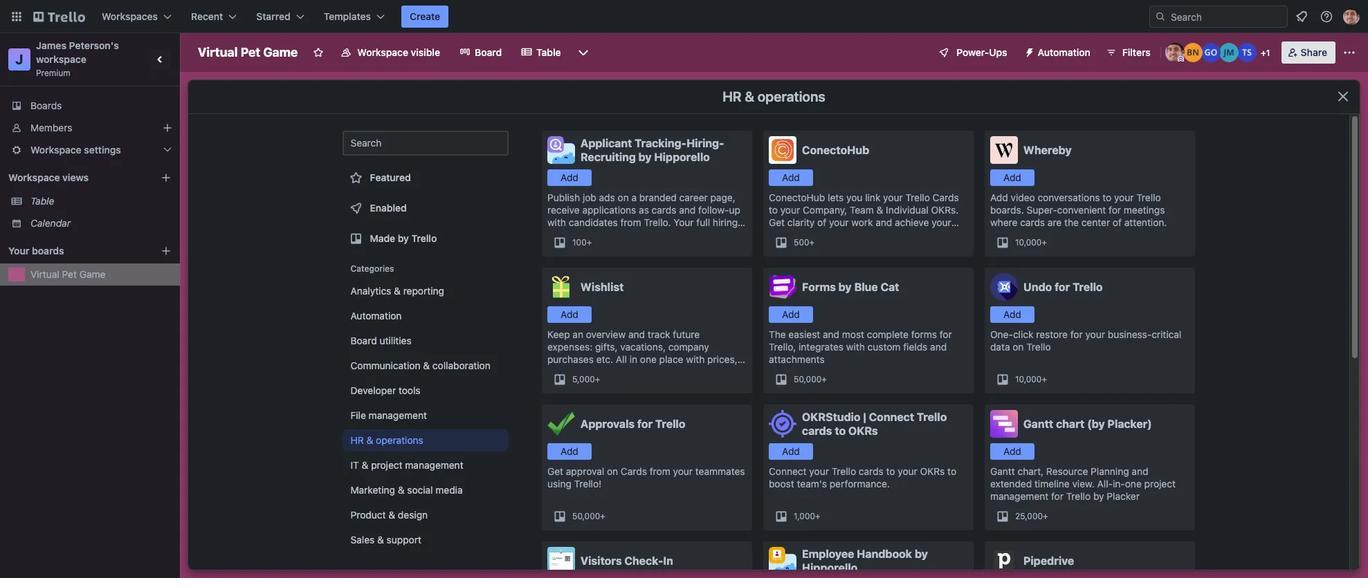 Task type: describe. For each thing, give the bounding box(es) containing it.
+ 1
[[1261, 48, 1271, 58]]

add for approvals for trello
[[561, 446, 579, 458]]

super-
[[1027, 204, 1058, 216]]

+ for wishlist
[[595, 375, 600, 385]]

workspaces button
[[93, 6, 180, 28]]

0 horizontal spatial virtual
[[30, 269, 59, 280]]

for right the approvals
[[638, 418, 653, 431]]

10,000 + for undo for trello
[[1016, 375, 1047, 385]]

the easiest and most complete forms for trello, integrates with custom fields and attachments
[[769, 329, 952, 366]]

j
[[15, 51, 23, 67]]

hiring
[[713, 217, 738, 228]]

communication & collaboration link
[[343, 355, 509, 377]]

customize views image
[[576, 46, 590, 60]]

file
[[351, 410, 367, 422]]

james peterson (jamespeterson93) image
[[1166, 43, 1185, 62]]

open information menu image
[[1320, 10, 1334, 24]]

cards inside publish job ads on a branded career page, receive applications as cards and follow-up with candidates from trello. your full hiring pipeline
[[652, 204, 677, 216]]

most
[[842, 329, 865, 341]]

media
[[436, 485, 463, 496]]

branded
[[640, 192, 677, 204]]

+ right tara schultz (taraschultz7) icon
[[1261, 48, 1267, 58]]

ups
[[989, 46, 1008, 58]]

25,000
[[1016, 512, 1043, 522]]

add button for okrstudio | connect trello cards to okrs
[[769, 444, 813, 460]]

okrs for your
[[920, 466, 945, 478]]

approval
[[566, 466, 605, 478]]

placker
[[1107, 491, 1140, 503]]

to inside add video conversations to your trello boards. super-convenient for meetings where cards are the center of attention.
[[1103, 192, 1112, 204]]

recent
[[191, 10, 223, 22]]

0 horizontal spatial pet
[[62, 269, 77, 280]]

for inside add video conversations to your trello boards. super-convenient for meetings where cards are the center of attention.
[[1109, 204, 1122, 216]]

convenient
[[1058, 204, 1107, 216]]

& for analytics & reporting link at left
[[394, 285, 401, 297]]

categories
[[351, 264, 395, 274]]

and up 'integrates'
[[823, 329, 840, 341]]

workspace
[[36, 53, 87, 65]]

hipporello inside applicant tracking-hiring- recruiting by hipporello
[[655, 151, 710, 163]]

applications
[[583, 204, 636, 216]]

add for undo for trello
[[1004, 309, 1022, 321]]

james peterson's workspace premium
[[36, 39, 121, 78]]

members link
[[0, 117, 180, 139]]

gantt for gantt chart, resource planning and extended timeline view. all-in-one project management for trello by placker
[[991, 466, 1015, 478]]

trello inside conectohub lets you link your trello cards to your company, team & individual okrs. get clarity of your work and achieve your goals
[[906, 192, 930, 204]]

a
[[632, 192, 637, 204]]

and up vacations,
[[629, 329, 645, 341]]

1 horizontal spatial table link
[[513, 42, 570, 64]]

conectohub lets you link your trello cards to your company, team & individual okrs. get clarity of your work and achieve your goals
[[769, 192, 959, 241]]

1 vertical spatial your
[[8, 245, 29, 257]]

center
[[1082, 217, 1111, 228]]

add for gantt chart (by placker)
[[1004, 446, 1022, 458]]

tara schultz (taraschultz7) image
[[1238, 43, 1257, 62]]

board utilities link
[[343, 330, 509, 352]]

trello inside made by trello link
[[412, 233, 437, 244]]

developer tools link
[[343, 380, 509, 402]]

on inside publish job ads on a branded career page, receive applications as cards and follow-up with candidates from trello. your full hiring pipeline
[[618, 192, 629, 204]]

0 horizontal spatial table link
[[30, 195, 172, 208]]

one inside keep an overview and track future expenses: gifts, vacations, company purchases etc. all in one place with prices, photos and notes.
[[640, 354, 657, 366]]

marketing & social media link
[[343, 480, 509, 502]]

virtual pet game inside text field
[[198, 45, 298, 60]]

to inside okrstudio | connect trello cards to okrs
[[835, 425, 846, 438]]

calendar
[[30, 217, 71, 229]]

10,000 for undo for trello
[[1016, 375, 1042, 385]]

add button for applicant tracking-hiring- recruiting by hipporello
[[548, 170, 592, 186]]

all
[[616, 354, 627, 366]]

add button for whereby
[[991, 170, 1035, 186]]

boards link
[[0, 95, 180, 117]]

planning
[[1091, 466, 1130, 478]]

game inside text field
[[263, 45, 298, 60]]

& for communication & collaboration link
[[424, 360, 430, 372]]

add board image
[[161, 246, 172, 257]]

share button
[[1282, 42, 1336, 64]]

50,000 + for forms by blue cat
[[794, 375, 827, 385]]

enabled
[[370, 202, 407, 214]]

applicant
[[581, 137, 632, 150]]

click
[[1013, 329, 1034, 341]]

employee handbook by hipporello
[[802, 548, 928, 575]]

by inside employee handbook by hipporello
[[915, 548, 928, 561]]

& inside conectohub lets you link your trello cards to your company, team & individual okrs. get clarity of your work and achieve your goals
[[877, 204, 884, 216]]

future
[[673, 329, 700, 341]]

on inside one-click restore for your business-critical data on trello
[[1013, 341, 1024, 353]]

to inside conectohub lets you link your trello cards to your company, team & individual okrs. get clarity of your work and achieve your goals
[[769, 204, 778, 216]]

marketing
[[351, 485, 396, 496]]

cards inside connect your trello cards to your okrs to boost team's performance.
[[859, 466, 884, 478]]

with inside publish job ads on a branded career page, receive applications as cards and follow-up with candidates from trello. your full hiring pipeline
[[548, 217, 566, 228]]

connect your trello cards to your okrs to boost team's performance.
[[769, 466, 957, 490]]

and down etc.
[[581, 366, 598, 378]]

on inside get approval on cards from your teammates using trello!
[[607, 466, 618, 478]]

add button for wishlist
[[548, 307, 592, 323]]

it & project management
[[351, 460, 464, 471]]

support
[[387, 534, 422, 546]]

workspace for workspace views
[[8, 172, 60, 183]]

forms
[[912, 329, 937, 341]]

your inside publish job ads on a branded career page, receive applications as cards and follow-up with candidates from trello. your full hiring pipeline
[[674, 217, 694, 228]]

pipedrive
[[1024, 555, 1075, 568]]

cards inside add video conversations to your trello boards. super-convenient for meetings where cards are the center of attention.
[[1021, 217, 1045, 228]]

|
[[864, 411, 867, 424]]

the
[[1065, 217, 1079, 228]]

views
[[62, 172, 89, 183]]

add for wishlist
[[561, 309, 579, 321]]

virtual inside text field
[[198, 45, 238, 60]]

(by
[[1088, 418, 1105, 431]]

1 horizontal spatial hr
[[723, 89, 742, 105]]

timeline
[[1035, 478, 1070, 490]]

+ for okrstudio | connect trello cards to okrs
[[816, 512, 821, 522]]

search image
[[1155, 11, 1167, 22]]

of for whereby
[[1113, 217, 1122, 228]]

add for conectohub
[[782, 172, 800, 183]]

easiest
[[789, 329, 821, 341]]

0 horizontal spatial table
[[30, 195, 54, 207]]

cards inside okrstudio | connect trello cards to okrs
[[802, 425, 832, 438]]

employee
[[802, 548, 855, 561]]

and inside conectohub lets you link your trello cards to your company, team & individual okrs. get clarity of your work and achieve your goals
[[876, 217, 893, 228]]

in-
[[1113, 478, 1126, 490]]

your inside add video conversations to your trello boards. super-convenient for meetings where cards are the center of attention.
[[1115, 192, 1134, 204]]

create
[[410, 10, 440, 22]]

from inside publish job ads on a branded career page, receive applications as cards and follow-up with candidates from trello. your full hiring pipeline
[[621, 217, 641, 228]]

add for forms by blue cat
[[782, 309, 800, 321]]

+ for approvals for trello
[[600, 512, 606, 522]]

attention.
[[1125, 217, 1167, 228]]

enabled link
[[343, 195, 509, 222]]

workspace visible button
[[333, 42, 449, 64]]

by right made
[[398, 233, 409, 244]]

tracking-
[[635, 137, 687, 150]]

critical
[[1152, 329, 1182, 341]]

connect inside connect your trello cards to your okrs to boost team's performance.
[[769, 466, 807, 478]]

approvals for trello
[[581, 418, 686, 431]]

overview
[[586, 329, 626, 341]]

power-ups
[[957, 46, 1008, 58]]

file management
[[351, 410, 427, 422]]

conversations
[[1038, 192, 1100, 204]]

add button for gantt chart (by placker)
[[991, 444, 1035, 460]]

pipeline
[[548, 229, 583, 241]]

publish
[[548, 192, 580, 204]]

analytics & reporting link
[[343, 280, 509, 303]]

get inside conectohub lets you link your trello cards to your company, team & individual okrs. get clarity of your work and achieve your goals
[[769, 217, 785, 228]]

add button for approvals for trello
[[548, 444, 592, 460]]

50,000 for approvals for trello
[[573, 512, 600, 522]]

resource
[[1047, 466, 1089, 478]]

& for hr & operations link
[[367, 435, 374, 447]]

boards.
[[991, 204, 1024, 216]]

100
[[573, 237, 587, 248]]

forms
[[802, 281, 836, 294]]

add button for undo for trello
[[991, 307, 1035, 323]]

your inside one-click restore for your business-critical data on trello
[[1086, 329, 1106, 341]]

made by trello link
[[343, 225, 509, 253]]

project inside gantt chart, resource planning and extended timeline view. all-in-one project management for trello by placker
[[1145, 478, 1176, 490]]

1,000 +
[[794, 512, 821, 522]]

50,000 for forms by blue cat
[[794, 375, 822, 385]]

fields
[[904, 341, 928, 353]]

add for okrstudio | connect trello cards to okrs
[[782, 446, 800, 458]]

an
[[573, 329, 584, 341]]

boards
[[32, 245, 64, 257]]

etc.
[[597, 354, 613, 366]]

get approval on cards from your teammates using trello!
[[548, 466, 745, 490]]

prices,
[[708, 354, 738, 366]]

1 vertical spatial management
[[406, 460, 464, 471]]

your boards with 1 items element
[[8, 243, 140, 260]]

+ for undo for trello
[[1042, 375, 1047, 385]]

add for applicant tracking-hiring- recruiting by hipporello
[[561, 172, 579, 183]]

restore
[[1037, 329, 1068, 341]]

connect inside okrstudio | connect trello cards to okrs
[[869, 411, 915, 424]]

performance.
[[830, 478, 890, 490]]

trello inside okrstudio | connect trello cards to okrs
[[917, 411, 947, 424]]

1 vertical spatial game
[[79, 269, 106, 280]]

Search field
[[1167, 6, 1288, 27]]

your up clarity
[[781, 204, 800, 216]]

communication & collaboration
[[351, 360, 491, 372]]

get inside get approval on cards from your teammates using trello!
[[548, 466, 564, 478]]

automation inside "link"
[[351, 310, 402, 322]]

100 +
[[573, 237, 592, 248]]



Task type: locate. For each thing, give the bounding box(es) containing it.
automation button
[[1019, 42, 1099, 64]]

for down timeline
[[1052, 491, 1064, 503]]

custom
[[868, 341, 901, 353]]

1 horizontal spatial connect
[[869, 411, 915, 424]]

board for board
[[475, 46, 502, 58]]

0 vertical spatial virtual pet game
[[198, 45, 298, 60]]

0 vertical spatial workspace
[[357, 46, 408, 58]]

add button up chart,
[[991, 444, 1035, 460]]

company,
[[803, 204, 847, 216]]

on down click
[[1013, 341, 1024, 353]]

board link
[[451, 42, 510, 64]]

undo for trello
[[1024, 281, 1103, 294]]

of inside conectohub lets you link your trello cards to your company, team & individual okrs. get clarity of your work and achieve your goals
[[818, 217, 827, 228]]

0 vertical spatial connect
[[869, 411, 915, 424]]

cat
[[881, 281, 900, 294]]

& for it & project management link
[[362, 460, 369, 471]]

Board name text field
[[191, 42, 305, 64]]

on
[[618, 192, 629, 204], [1013, 341, 1024, 353], [607, 466, 618, 478]]

your left the teammates
[[673, 466, 693, 478]]

1 horizontal spatial board
[[475, 46, 502, 58]]

1 vertical spatial 10,000
[[1016, 375, 1042, 385]]

trello inside gantt chart, resource planning and extended timeline view. all-in-one project management for trello by placker
[[1067, 491, 1091, 503]]

50,000 + down trello!
[[573, 512, 606, 522]]

one inside gantt chart, resource planning and extended timeline view. all-in-one project management for trello by placker
[[1126, 478, 1142, 490]]

1 vertical spatial hipporello
[[802, 562, 858, 575]]

1 vertical spatial automation
[[351, 310, 402, 322]]

management
[[369, 410, 427, 422], [406, 460, 464, 471], [991, 491, 1049, 503]]

project
[[372, 460, 403, 471], [1145, 478, 1176, 490]]

automation left filters button
[[1038, 46, 1091, 58]]

0 horizontal spatial with
[[548, 217, 566, 228]]

+ for forms by blue cat
[[822, 375, 827, 385]]

+ down restore
[[1042, 375, 1047, 385]]

1 horizontal spatial table
[[537, 46, 561, 58]]

0 vertical spatial hipporello
[[655, 151, 710, 163]]

pet down starred
[[241, 45, 260, 60]]

game down your boards with 1 items element
[[79, 269, 106, 280]]

add button for conectohub
[[769, 170, 813, 186]]

1 horizontal spatial gantt
[[1024, 418, 1054, 431]]

trello up the individual
[[906, 192, 930, 204]]

1 vertical spatial cards
[[621, 466, 647, 478]]

cards inside get approval on cards from your teammates using trello!
[[621, 466, 647, 478]]

for inside one-click restore for your business-critical data on trello
[[1071, 329, 1083, 341]]

0 horizontal spatial cards
[[621, 466, 647, 478]]

add up approval
[[561, 446, 579, 458]]

add up an
[[561, 309, 579, 321]]

2 vertical spatial on
[[607, 466, 618, 478]]

& for marketing & social media link
[[398, 485, 405, 496]]

+
[[1261, 48, 1267, 58], [587, 237, 592, 248], [810, 237, 815, 248], [1042, 237, 1047, 248], [595, 375, 600, 385], [822, 375, 827, 385], [1042, 375, 1047, 385], [600, 512, 606, 522], [816, 512, 821, 522], [1043, 512, 1049, 522]]

with inside keep an overview and track future expenses: gifts, vacations, company purchases etc. all in one place with prices, photos and notes.
[[686, 354, 705, 366]]

1 vertical spatial virtual pet game
[[30, 269, 106, 280]]

ben nelson (bennelson96) image
[[1184, 43, 1203, 62]]

of down company,
[[818, 217, 827, 228]]

gary orlando (garyorlando) image
[[1202, 43, 1221, 62]]

visitors
[[581, 555, 622, 568]]

keep an overview and track future expenses: gifts, vacations, company purchases etc. all in one place with prices, photos and notes.
[[548, 329, 738, 378]]

add up boards.
[[991, 192, 1009, 204]]

& inside analytics & reporting link
[[394, 285, 401, 297]]

board for board utilities
[[351, 335, 377, 347]]

of for conectohub
[[818, 217, 827, 228]]

+ down 'integrates'
[[822, 375, 827, 385]]

2 vertical spatial with
[[686, 354, 705, 366]]

add button up boost at the bottom right of the page
[[769, 444, 813, 460]]

1 horizontal spatial with
[[686, 354, 705, 366]]

+ for conectohub
[[810, 237, 815, 248]]

connect right |
[[869, 411, 915, 424]]

business-
[[1108, 329, 1152, 341]]

okrs for to
[[849, 425, 878, 438]]

trello
[[906, 192, 930, 204], [1137, 192, 1161, 204], [412, 233, 437, 244], [1073, 281, 1103, 294], [1027, 341, 1051, 353], [917, 411, 947, 424], [656, 418, 686, 431], [832, 466, 856, 478], [1067, 491, 1091, 503]]

0 horizontal spatial your
[[8, 245, 29, 257]]

chart
[[1056, 418, 1085, 431]]

get
[[769, 217, 785, 228], [548, 466, 564, 478]]

+ down team's
[[816, 512, 821, 522]]

your boards
[[8, 245, 64, 257]]

your
[[883, 192, 903, 204], [1115, 192, 1134, 204], [781, 204, 800, 216], [829, 217, 849, 228], [932, 217, 952, 228], [1086, 329, 1106, 341], [673, 466, 693, 478], [810, 466, 829, 478], [898, 466, 918, 478]]

hipporello inside employee handbook by hipporello
[[802, 562, 858, 575]]

+ down super-
[[1042, 237, 1047, 248]]

1 10,000 from the top
[[1016, 237, 1042, 248]]

0 vertical spatial 10,000 +
[[1016, 237, 1047, 248]]

1 horizontal spatial get
[[769, 217, 785, 228]]

workspace for workspace visible
[[357, 46, 408, 58]]

1 vertical spatial 50,000
[[573, 512, 600, 522]]

0 horizontal spatial gantt
[[991, 466, 1015, 478]]

connect
[[869, 411, 915, 424], [769, 466, 807, 478]]

virtual down 'recent' popup button
[[198, 45, 238, 60]]

0 vertical spatial board
[[475, 46, 502, 58]]

whereby
[[1024, 144, 1072, 156]]

0 vertical spatial automation
[[1038, 46, 1091, 58]]

2 vertical spatial workspace
[[8, 172, 60, 183]]

1 vertical spatial table
[[30, 195, 54, 207]]

conectohub inside conectohub lets you link your trello cards to your company, team & individual okrs. get clarity of your work and achieve your goals
[[769, 192, 825, 204]]

hiring-
[[687, 137, 725, 150]]

0 vertical spatial game
[[263, 45, 298, 60]]

0 vertical spatial operations
[[758, 89, 826, 105]]

trello up meetings
[[1137, 192, 1161, 204]]

1 vertical spatial get
[[548, 466, 564, 478]]

for up center
[[1109, 204, 1122, 216]]

from down approvals for trello
[[650, 466, 671, 478]]

0 horizontal spatial project
[[372, 460, 403, 471]]

management inside gantt chart, resource planning and extended timeline view. all-in-one project management for trello by placker
[[991, 491, 1049, 503]]

management down tools
[[369, 410, 427, 422]]

applicant tracking-hiring- recruiting by hipporello
[[581, 137, 725, 163]]

your up team's
[[810, 466, 829, 478]]

filters
[[1123, 46, 1151, 58]]

your left boards
[[8, 245, 29, 257]]

workspace inside workspace settings dropdown button
[[30, 144, 81, 156]]

video
[[1011, 192, 1035, 204]]

add button up easiest
[[769, 307, 813, 323]]

conectohub for conectohub lets you link your trello cards to your company, team & individual okrs. get clarity of your work and achieve your goals
[[769, 192, 825, 204]]

1
[[1267, 48, 1271, 58]]

0 vertical spatial okrs
[[849, 425, 878, 438]]

workspace left visible
[[357, 46, 408, 58]]

your up meetings
[[1115, 192, 1134, 204]]

members
[[30, 122, 72, 134]]

5,000
[[573, 375, 595, 385]]

management down extended
[[991, 491, 1049, 503]]

workspace navigation collapse icon image
[[151, 50, 170, 69]]

1 vertical spatial conectohub
[[769, 192, 825, 204]]

0 vertical spatial one
[[640, 354, 657, 366]]

50,000 + for approvals for trello
[[573, 512, 606, 522]]

with down "most"
[[847, 341, 865, 353]]

and inside gantt chart, resource planning and extended timeline view. all-in-one project management for trello by placker
[[1132, 466, 1149, 478]]

one down vacations,
[[640, 354, 657, 366]]

cards down approvals for trello
[[621, 466, 647, 478]]

sales & support
[[351, 534, 422, 546]]

gantt left chart
[[1024, 418, 1054, 431]]

1 horizontal spatial operations
[[758, 89, 826, 105]]

0 horizontal spatial game
[[79, 269, 106, 280]]

1 vertical spatial on
[[1013, 341, 1024, 353]]

0 horizontal spatial connect
[[769, 466, 807, 478]]

1 vertical spatial one
[[1126, 478, 1142, 490]]

0 horizontal spatial okrs
[[849, 425, 878, 438]]

your down 'okrs.'
[[932, 217, 952, 228]]

workspace inside workspace visible button
[[357, 46, 408, 58]]

the
[[769, 329, 786, 341]]

boost
[[769, 478, 795, 490]]

1 horizontal spatial one
[[1126, 478, 1142, 490]]

power-ups button
[[929, 42, 1016, 64]]

by right handbook
[[915, 548, 928, 561]]

trello inside one-click restore for your business-critical data on trello
[[1027, 341, 1051, 353]]

virtual down boards
[[30, 269, 59, 280]]

your down okrstudio | connect trello cards to okrs
[[898, 466, 918, 478]]

pet
[[241, 45, 260, 60], [62, 269, 77, 280]]

1 vertical spatial virtual
[[30, 269, 59, 280]]

trello down view.
[[1067, 491, 1091, 503]]

& inside the product & design link
[[389, 510, 396, 521]]

james peterson (jamespeterson93) image
[[1344, 8, 1360, 25]]

create a view image
[[161, 172, 172, 183]]

1 horizontal spatial okrs
[[920, 466, 945, 478]]

by inside gantt chart, resource planning and extended timeline view. all-in-one project management for trello by placker
[[1094, 491, 1105, 503]]

developer
[[351, 385, 396, 397]]

0 vertical spatial gantt
[[1024, 418, 1054, 431]]

from down as
[[621, 217, 641, 228]]

place
[[659, 354, 684, 366]]

0 horizontal spatial hipporello
[[655, 151, 710, 163]]

1 vertical spatial project
[[1145, 478, 1176, 490]]

0 vertical spatial virtual
[[198, 45, 238, 60]]

conectohub for conectohub
[[802, 144, 870, 156]]

0 vertical spatial on
[[618, 192, 629, 204]]

1 10,000 + from the top
[[1016, 237, 1047, 248]]

cards down 'branded'
[[652, 204, 677, 216]]

check-
[[625, 555, 663, 568]]

for right restore
[[1071, 329, 1083, 341]]

& inside it & project management link
[[362, 460, 369, 471]]

company
[[669, 341, 709, 353]]

0 horizontal spatial 50,000 +
[[573, 512, 606, 522]]

create button
[[402, 6, 449, 28]]

1 horizontal spatial virtual
[[198, 45, 238, 60]]

this member is an admin of this board. image
[[1178, 56, 1184, 62]]

james peterson's workspace link
[[36, 39, 121, 65]]

1 vertical spatial okrs
[[920, 466, 945, 478]]

50,000 down the attachments
[[794, 375, 822, 385]]

2 horizontal spatial with
[[847, 341, 865, 353]]

game
[[263, 45, 298, 60], [79, 269, 106, 280]]

10,000 + down click
[[1016, 375, 1047, 385]]

one-
[[991, 329, 1013, 341]]

0 horizontal spatial of
[[818, 217, 827, 228]]

0 horizontal spatial automation
[[351, 310, 402, 322]]

0 vertical spatial cards
[[933, 192, 959, 204]]

0 horizontal spatial operations
[[376, 435, 424, 447]]

& inside "sales & support" link
[[378, 534, 384, 546]]

virtual pet game down your boards with 1 items element
[[30, 269, 106, 280]]

show menu image
[[1343, 46, 1357, 60]]

project up marketing
[[372, 460, 403, 471]]

by left blue
[[839, 281, 852, 294]]

1 vertical spatial from
[[650, 466, 671, 478]]

meetings
[[1124, 204, 1165, 216]]

1,000
[[794, 512, 816, 522]]

it
[[351, 460, 360, 471]]

add button for forms by blue cat
[[769, 307, 813, 323]]

undo
[[1024, 281, 1052, 294]]

0 notifications image
[[1294, 8, 1310, 25]]

purchases
[[548, 354, 594, 366]]

1 of from the left
[[818, 217, 827, 228]]

table left the customize views 'image' in the left top of the page
[[537, 46, 561, 58]]

okrs inside okrstudio | connect trello cards to okrs
[[849, 425, 878, 438]]

table link
[[513, 42, 570, 64], [30, 195, 172, 208]]

1 vertical spatial operations
[[376, 435, 424, 447]]

virtual pet game link
[[30, 268, 172, 282]]

10,000 + down where
[[1016, 237, 1047, 248]]

featured link
[[343, 164, 509, 192]]

add inside add video conversations to your trello boards. super-convenient for meetings where cards are the center of attention.
[[991, 192, 1009, 204]]

2 of from the left
[[1113, 217, 1122, 228]]

chart,
[[1018, 466, 1044, 478]]

2 vertical spatial management
[[991, 491, 1049, 503]]

trello right undo
[[1073, 281, 1103, 294]]

cards down the okrstudio at right
[[802, 425, 832, 438]]

one up placker on the right of page
[[1126, 478, 1142, 490]]

1 horizontal spatial cards
[[933, 192, 959, 204]]

0 vertical spatial project
[[372, 460, 403, 471]]

+ for whereby
[[1042, 237, 1047, 248]]

0 vertical spatial with
[[548, 217, 566, 228]]

keep
[[548, 329, 570, 341]]

25,000 +
[[1016, 512, 1049, 522]]

0 vertical spatial 50,000
[[794, 375, 822, 385]]

0 horizontal spatial 50,000
[[573, 512, 600, 522]]

add up "video"
[[1004, 172, 1022, 183]]

and
[[679, 204, 696, 216], [876, 217, 893, 228], [629, 329, 645, 341], [823, 329, 840, 341], [931, 341, 947, 353], [581, 366, 598, 378], [1132, 466, 1149, 478]]

track
[[648, 329, 671, 341]]

+ down trello!
[[600, 512, 606, 522]]

0 horizontal spatial virtual pet game
[[30, 269, 106, 280]]

of right center
[[1113, 217, 1122, 228]]

trello!
[[574, 478, 602, 490]]

tools
[[399, 385, 421, 397]]

project right in-
[[1145, 478, 1176, 490]]

& for the product & design link
[[389, 510, 396, 521]]

career
[[680, 192, 708, 204]]

cards down super-
[[1021, 217, 1045, 228]]

+ down candidates
[[587, 237, 592, 248]]

0 horizontal spatial one
[[640, 354, 657, 366]]

50,000 down trello!
[[573, 512, 600, 522]]

50,000 + down the attachments
[[794, 375, 827, 385]]

1 horizontal spatial automation
[[1038, 46, 1091, 58]]

hr & operations
[[723, 89, 826, 105], [351, 435, 424, 447]]

gantt up extended
[[991, 466, 1015, 478]]

okrstudio
[[802, 411, 861, 424]]

1 vertical spatial connect
[[769, 466, 807, 478]]

made
[[370, 233, 396, 244]]

hipporello down employee
[[802, 562, 858, 575]]

0 vertical spatial hr
[[723, 89, 742, 105]]

one
[[640, 354, 657, 366], [1126, 478, 1142, 490]]

back to home image
[[33, 6, 85, 28]]

forms by blue cat
[[802, 281, 900, 294]]

add up clarity
[[782, 172, 800, 183]]

of inside add video conversations to your trello boards. super-convenient for meetings where cards are the center of attention.
[[1113, 217, 1122, 228]]

1 horizontal spatial hipporello
[[802, 562, 858, 575]]

for right forms
[[940, 329, 952, 341]]

for inside gantt chart, resource planning and extended timeline view. all-in-one project management for trello by placker
[[1052, 491, 1064, 503]]

filters button
[[1102, 42, 1155, 64]]

by down tracking-
[[639, 151, 652, 163]]

trello up performance.
[[832, 466, 856, 478]]

okrs inside connect your trello cards to your okrs to boost team's performance.
[[920, 466, 945, 478]]

0 vertical spatial table link
[[513, 42, 570, 64]]

5,000 +
[[573, 375, 600, 385]]

virtual
[[198, 45, 238, 60], [30, 269, 59, 280]]

add
[[561, 172, 579, 183], [782, 172, 800, 183], [1004, 172, 1022, 183], [991, 192, 1009, 204], [561, 309, 579, 321], [782, 309, 800, 321], [1004, 309, 1022, 321], [561, 446, 579, 458], [782, 446, 800, 458], [1004, 446, 1022, 458]]

1 vertical spatial table link
[[30, 195, 172, 208]]

workspace for workspace settings
[[30, 144, 81, 156]]

job
[[583, 192, 597, 204]]

collaboration
[[433, 360, 491, 372]]

okrstudio | connect trello cards to okrs
[[802, 411, 947, 438]]

and down forms
[[931, 341, 947, 353]]

gantt for gantt chart (by placker)
[[1024, 418, 1054, 431]]

using
[[548, 478, 572, 490]]

1 horizontal spatial project
[[1145, 478, 1176, 490]]

hr up hiring-
[[723, 89, 742, 105]]

1 vertical spatial hr & operations
[[351, 435, 424, 447]]

0 horizontal spatial from
[[621, 217, 641, 228]]

workspace
[[357, 46, 408, 58], [30, 144, 81, 156], [8, 172, 60, 183]]

your left business-
[[1086, 329, 1106, 341]]

add button up approval
[[548, 444, 592, 460]]

add up boost at the bottom right of the page
[[782, 446, 800, 458]]

trello inside add video conversations to your trello boards. super-convenient for meetings where cards are the center of attention.
[[1137, 192, 1161, 204]]

view.
[[1073, 478, 1095, 490]]

gantt inside gantt chart, resource planning and extended timeline view. all-in-one project management for trello by placker
[[991, 466, 1015, 478]]

conectohub up lets
[[802, 144, 870, 156]]

hr down file
[[351, 435, 364, 447]]

workspace settings
[[30, 144, 121, 156]]

for right undo
[[1055, 281, 1070, 294]]

and right work
[[876, 217, 893, 228]]

trello up get approval on cards from your teammates using trello! at bottom
[[656, 418, 686, 431]]

trello down enabled 'link'
[[412, 233, 437, 244]]

1 vertical spatial hr
[[351, 435, 364, 447]]

0 vertical spatial hr & operations
[[723, 89, 826, 105]]

10,000 for whereby
[[1016, 237, 1042, 248]]

1 horizontal spatial hr & operations
[[723, 89, 826, 105]]

with inside the easiest and most complete forms for trello, integrates with custom fields and attachments
[[847, 341, 865, 353]]

add button up "video"
[[991, 170, 1035, 186]]

gifts,
[[595, 341, 618, 353]]

0 vertical spatial from
[[621, 217, 641, 228]]

your inside get approval on cards from your teammates using trello!
[[673, 466, 693, 478]]

10,000 down where
[[1016, 237, 1042, 248]]

by down all-
[[1094, 491, 1105, 503]]

automation up board utilities
[[351, 310, 402, 322]]

0 vertical spatial 10,000
[[1016, 237, 1042, 248]]

sm image
[[1019, 42, 1038, 61]]

add up chart,
[[1004, 446, 1022, 458]]

your left full
[[674, 217, 694, 228]]

+ for gantt chart (by placker)
[[1043, 512, 1049, 522]]

cards inside conectohub lets you link your trello cards to your company, team & individual okrs. get clarity of your work and achieve your goals
[[933, 192, 959, 204]]

add up one-
[[1004, 309, 1022, 321]]

Search text field
[[343, 131, 509, 156]]

get up goals
[[769, 217, 785, 228]]

and up placker on the right of page
[[1132, 466, 1149, 478]]

your down company,
[[829, 217, 849, 228]]

& inside marketing & social media link
[[398, 485, 405, 496]]

0 horizontal spatial get
[[548, 466, 564, 478]]

management inside 'link'
[[369, 410, 427, 422]]

add button up one-
[[991, 307, 1035, 323]]

trello inside connect your trello cards to your okrs to boost team's performance.
[[832, 466, 856, 478]]

1 horizontal spatial pet
[[241, 45, 260, 60]]

and inside publish job ads on a branded career page, receive applications as cards and follow-up with candidates from trello. your full hiring pipeline
[[679, 204, 696, 216]]

by inside applicant tracking-hiring- recruiting by hipporello
[[639, 151, 652, 163]]

10,000 + for whereby
[[1016, 237, 1047, 248]]

recruiting
[[581, 151, 636, 163]]

1 vertical spatial pet
[[62, 269, 77, 280]]

photos
[[548, 366, 579, 378]]

2 10,000 from the top
[[1016, 375, 1042, 385]]

+ for applicant tracking-hiring- recruiting by hipporello
[[587, 237, 592, 248]]

board right visible
[[475, 46, 502, 58]]

1 horizontal spatial your
[[674, 217, 694, 228]]

& inside hr & operations link
[[367, 435, 374, 447]]

workspace views
[[8, 172, 89, 183]]

10,000 +
[[1016, 237, 1047, 248], [1016, 375, 1047, 385]]

for inside the easiest and most complete forms for trello, integrates with custom fields and attachments
[[940, 329, 952, 341]]

1 vertical spatial board
[[351, 335, 377, 347]]

virtual pet game down starred
[[198, 45, 298, 60]]

add video conversations to your trello boards. super-convenient for meetings where cards are the center of attention.
[[991, 192, 1167, 228]]

2 10,000 + from the top
[[1016, 375, 1047, 385]]

receive
[[548, 204, 580, 216]]

on right approval
[[607, 466, 618, 478]]

cards up performance.
[[859, 466, 884, 478]]

1 vertical spatial 10,000 +
[[1016, 375, 1047, 385]]

0 vertical spatial 50,000 +
[[794, 375, 827, 385]]

1 vertical spatial with
[[847, 341, 865, 353]]

workspace left views
[[8, 172, 60, 183]]

& for "sales & support" link
[[378, 534, 384, 546]]

pet inside text field
[[241, 45, 260, 60]]

10,000 down click
[[1016, 375, 1042, 385]]

automation inside button
[[1038, 46, 1091, 58]]

hr & operations link
[[343, 430, 509, 452]]

&
[[745, 89, 755, 105], [877, 204, 884, 216], [394, 285, 401, 297], [424, 360, 430, 372], [367, 435, 374, 447], [362, 460, 369, 471], [398, 485, 405, 496], [389, 510, 396, 521], [378, 534, 384, 546]]

& inside communication & collaboration link
[[424, 360, 430, 372]]

on left a
[[618, 192, 629, 204]]

it & project management link
[[343, 455, 509, 477]]

star or unstar board image
[[313, 47, 324, 58]]

0 horizontal spatial hr
[[351, 435, 364, 447]]

from inside get approval on cards from your teammates using trello!
[[650, 466, 671, 478]]

management down hr & operations link
[[406, 460, 464, 471]]

jeremy miller (jeremymiller198) image
[[1220, 43, 1239, 62]]

your up the individual
[[883, 192, 903, 204]]

premium
[[36, 68, 70, 78]]

add for whereby
[[1004, 172, 1022, 183]]

0 horizontal spatial hr & operations
[[351, 435, 424, 447]]

1 horizontal spatial from
[[650, 466, 671, 478]]

500 +
[[794, 237, 815, 248]]

0 vertical spatial your
[[674, 217, 694, 228]]

primary element
[[0, 0, 1369, 33]]

0 vertical spatial get
[[769, 217, 785, 228]]



Task type: vqa. For each thing, say whether or not it's contained in the screenshot.


